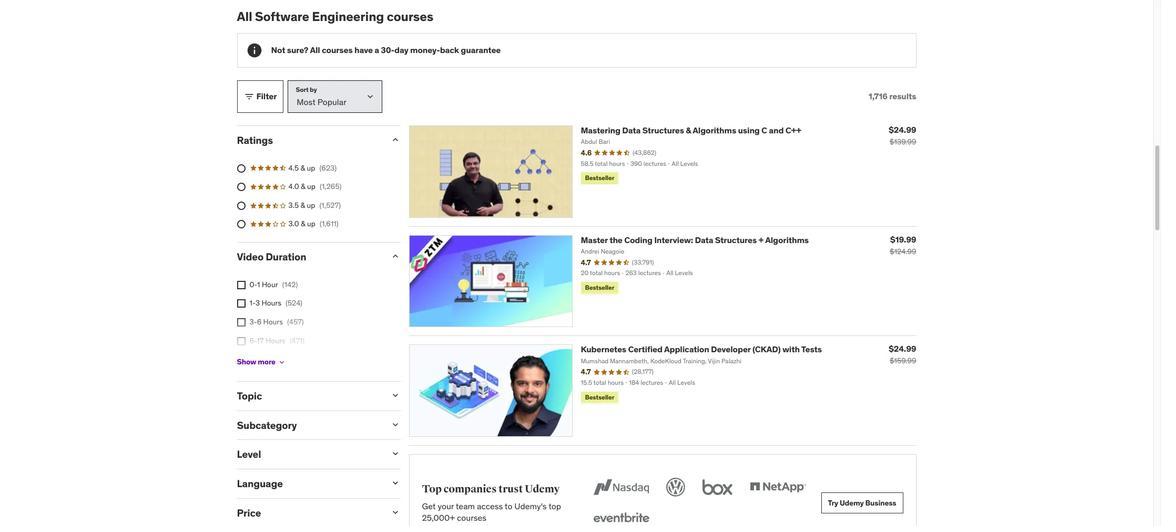 Task type: vqa. For each thing, say whether or not it's contained in the screenshot.


Task type: locate. For each thing, give the bounding box(es) containing it.
0 horizontal spatial structures
[[642, 125, 684, 136]]

have
[[354, 45, 373, 55]]

courses left have
[[322, 45, 353, 55]]

show more
[[237, 358, 276, 367]]

0-1 hour (142)
[[250, 280, 298, 290]]

filter button
[[237, 80, 284, 113]]

0 horizontal spatial data
[[622, 125, 641, 136]]

6-17 hours (471)
[[250, 336, 305, 346]]

up for 3.0 & up
[[307, 220, 315, 229]]

udemy up udemy's
[[525, 483, 560, 496]]

certified
[[628, 345, 663, 355]]

small image for subcategory
[[390, 420, 400, 431]]

$19.99 $124.99
[[890, 234, 916, 256]]

&
[[686, 125, 691, 136], [301, 163, 305, 173], [301, 182, 305, 192], [301, 201, 305, 210], [301, 220, 305, 229]]

hours right 17 on the bottom left
[[266, 336, 285, 346]]

up right 3.0
[[307, 220, 315, 229]]

small image inside "filter" "button"
[[244, 91, 254, 102]]

0 horizontal spatial algorithms
[[693, 125, 736, 136]]

2 horizontal spatial courses
[[457, 513, 487, 524]]

hours for 6-17 hours
[[266, 336, 285, 346]]

price
[[237, 507, 261, 520]]

udemy
[[525, 483, 560, 496], [840, 499, 864, 508]]

2 vertical spatial courses
[[457, 513, 487, 524]]

all
[[237, 8, 252, 25], [310, 45, 320, 55]]

hour
[[262, 280, 278, 290]]

3
[[256, 299, 260, 308]]

1 vertical spatial all
[[310, 45, 320, 55]]

developer
[[711, 345, 751, 355]]

up for 4.5 & up
[[307, 163, 315, 173]]

video duration
[[237, 251, 306, 263]]

hours right 3
[[262, 299, 281, 308]]

0 vertical spatial data
[[622, 125, 641, 136]]

up right 4.0
[[307, 182, 315, 192]]

xsmall image left 3-
[[237, 319, 245, 327]]

xsmall image left 6-
[[237, 337, 245, 346]]

1 vertical spatial data
[[695, 235, 713, 245]]

xsmall image left 0-
[[237, 281, 245, 290]]

& for 4.0 & up (1,265)
[[301, 182, 305, 192]]

try
[[828, 499, 838, 508]]

1-
[[250, 299, 256, 308]]

6-
[[250, 336, 257, 346]]

master
[[581, 235, 608, 245]]

0 vertical spatial algorithms
[[693, 125, 736, 136]]

0 vertical spatial $24.99
[[889, 125, 916, 135]]

box image
[[700, 477, 735, 500]]

using
[[738, 125, 760, 136]]

filter
[[256, 91, 277, 102]]

1 small image from the top
[[390, 135, 400, 145]]

data right interview:
[[695, 235, 713, 245]]

1-3 hours (524)
[[250, 299, 302, 308]]

1 horizontal spatial structures
[[715, 235, 757, 245]]

all right sure?
[[310, 45, 320, 55]]

structures
[[642, 125, 684, 136], [715, 235, 757, 245]]

1 vertical spatial udemy
[[840, 499, 864, 508]]

all left software
[[237, 8, 252, 25]]

1 horizontal spatial algorithms
[[765, 235, 809, 245]]

level
[[237, 449, 261, 461]]

+
[[759, 235, 764, 245]]

back
[[440, 45, 459, 55]]

up for 3.5 & up
[[307, 201, 315, 210]]

sure?
[[287, 45, 308, 55]]

(623)
[[319, 163, 337, 173]]

all software engineering courses
[[237, 8, 433, 25]]

1 vertical spatial algorithms
[[765, 235, 809, 245]]

top
[[422, 483, 442, 496]]

hours right '6'
[[263, 318, 283, 327]]

algorithms
[[693, 125, 736, 136], [765, 235, 809, 245]]

25,000+
[[422, 513, 455, 524]]

$24.99 up '$159.99'
[[889, 344, 916, 355]]

$24.99 $139.99
[[889, 125, 916, 147]]

3 small image from the top
[[390, 391, 400, 401]]

1,716 results status
[[869, 91, 916, 102]]

$24.99 up $139.99
[[889, 125, 916, 135]]

coding
[[624, 235, 653, 245]]

kubernetes certified application developer (ckad) with tests link
[[581, 345, 822, 355]]

c
[[762, 125, 767, 136]]

courses
[[387, 8, 433, 25], [322, 45, 353, 55], [457, 513, 487, 524]]

algorithms left the using
[[693, 125, 736, 136]]

0 vertical spatial all
[[237, 8, 252, 25]]

algorithms right +
[[765, 235, 809, 245]]

ratings button
[[237, 134, 382, 147]]

2 small image from the top
[[390, 251, 400, 262]]

0 horizontal spatial courses
[[322, 45, 353, 55]]

0 vertical spatial udemy
[[525, 483, 560, 496]]

small image
[[390, 135, 400, 145], [390, 251, 400, 262], [390, 391, 400, 401], [390, 479, 400, 489]]

1 horizontal spatial udemy
[[840, 499, 864, 508]]

udemy right 'try'
[[840, 499, 864, 508]]

level button
[[237, 449, 382, 461]]

courses down team
[[457, 513, 487, 524]]

(1,611)
[[320, 220, 339, 229]]

$19.99
[[890, 234, 916, 245]]

data right mastering
[[622, 125, 641, 136]]

& for 3.5 & up (1,527)
[[301, 201, 305, 210]]

xsmall image right more
[[278, 359, 286, 367]]

up left (623)
[[307, 163, 315, 173]]

0 vertical spatial courses
[[387, 8, 433, 25]]

$139.99
[[890, 137, 916, 147]]

xsmall image
[[237, 281, 245, 290], [237, 319, 245, 327], [237, 337, 245, 346], [278, 359, 286, 367]]

ratings
[[237, 134, 273, 147]]

small image
[[244, 91, 254, 102], [390, 420, 400, 431], [390, 449, 400, 460], [390, 508, 400, 519]]

4 small image from the top
[[390, 479, 400, 489]]

3.0 & up (1,611)
[[288, 220, 339, 229]]

courses up day
[[387, 8, 433, 25]]

hours
[[262, 299, 281, 308], [263, 318, 283, 327], [266, 336, 285, 346], [263, 355, 283, 365]]

nasdaq image
[[591, 477, 651, 500]]

access
[[477, 502, 503, 512]]

30-
[[381, 45, 394, 55]]

courses for engineering
[[387, 8, 433, 25]]

video
[[237, 251, 264, 263]]

1 vertical spatial courses
[[322, 45, 353, 55]]

the
[[610, 235, 623, 245]]

software
[[255, 8, 309, 25]]

17+ hours
[[250, 355, 283, 365]]

up for 4.0 & up
[[307, 182, 315, 192]]

2 $24.99 from the top
[[889, 344, 916, 355]]

1 horizontal spatial courses
[[387, 8, 433, 25]]

1 $24.99 from the top
[[889, 125, 916, 135]]

1 vertical spatial structures
[[715, 235, 757, 245]]

4.0
[[288, 182, 299, 192]]

hours for 1-3 hours
[[262, 299, 281, 308]]

1 vertical spatial $24.99
[[889, 344, 916, 355]]

0 horizontal spatial udemy
[[525, 483, 560, 496]]

mastering
[[581, 125, 620, 136]]

3.5
[[288, 201, 299, 210]]

up right 3.5
[[307, 201, 315, 210]]

xsmall image
[[237, 300, 245, 308]]

0-
[[250, 280, 257, 290]]



Task type: describe. For each thing, give the bounding box(es) containing it.
udemy inside top companies trust udemy get your team access to udemy's top 25,000+ courses
[[525, 483, 560, 496]]

interview:
[[654, 235, 693, 245]]

show more button
[[237, 352, 286, 373]]

(1,265)
[[320, 182, 342, 192]]

xsmall image inside show more button
[[278, 359, 286, 367]]

(524)
[[286, 299, 302, 308]]

to
[[505, 502, 512, 512]]

tests
[[801, 345, 822, 355]]

master the coding interview: data structures + algorithms link
[[581, 235, 809, 245]]

engineering
[[312, 8, 384, 25]]

$124.99
[[890, 247, 916, 256]]

$24.99 $159.99
[[889, 344, 916, 366]]

try udemy business link
[[821, 493, 903, 514]]

small image for video duration
[[390, 251, 400, 262]]

netapp image
[[748, 477, 808, 500]]

business
[[865, 499, 896, 508]]

try udemy business
[[828, 499, 896, 508]]

companies
[[444, 483, 497, 496]]

subcategory
[[237, 419, 297, 432]]

& for 3.0 & up (1,611)
[[301, 220, 305, 229]]

hours right 17+
[[263, 355, 283, 365]]

xsmall image for 6-
[[237, 337, 245, 346]]

mastering data structures & algorithms using c and c++ link
[[581, 125, 801, 136]]

topic button
[[237, 390, 382, 403]]

eventbrite image
[[591, 508, 651, 527]]

4.5
[[288, 163, 299, 173]]

language button
[[237, 478, 382, 491]]

(471)
[[290, 336, 305, 346]]

$24.99 for mastering data structures & algorithms using c and c++
[[889, 125, 916, 135]]

6
[[257, 318, 261, 327]]

language
[[237, 478, 283, 491]]

master the coding interview: data structures + algorithms
[[581, 235, 809, 245]]

show
[[237, 358, 256, 367]]

application
[[664, 345, 709, 355]]

top companies trust udemy get your team access to udemy's top 25,000+ courses
[[422, 483, 561, 524]]

small image for topic
[[390, 391, 400, 401]]

price button
[[237, 507, 382, 520]]

a
[[375, 45, 379, 55]]

c++
[[786, 125, 801, 136]]

guarantee
[[461, 45, 501, 55]]

your
[[438, 502, 454, 512]]

4.0 & up (1,265)
[[288, 182, 342, 192]]

(457)
[[287, 318, 304, 327]]

volkswagen image
[[664, 477, 687, 500]]

top
[[549, 502, 561, 512]]

udemy inside try udemy business link
[[840, 499, 864, 508]]

and
[[769, 125, 784, 136]]

small image for ratings
[[390, 135, 400, 145]]

video duration button
[[237, 251, 382, 263]]

mastering data structures & algorithms using c and c++
[[581, 125, 801, 136]]

3-
[[250, 318, 257, 327]]

0 vertical spatial structures
[[642, 125, 684, 136]]

$24.99 for kubernetes certified application developer (ckad) with tests
[[889, 344, 916, 355]]

3.0
[[288, 220, 299, 229]]

udemy's
[[514, 502, 547, 512]]

$159.99
[[890, 357, 916, 366]]

kubernetes
[[581, 345, 626, 355]]

(ckad)
[[753, 345, 781, 355]]

topic
[[237, 390, 262, 403]]

17+
[[250, 355, 261, 365]]

trust
[[499, 483, 523, 496]]

team
[[456, 502, 475, 512]]

get
[[422, 502, 436, 512]]

small image for language
[[390, 479, 400, 489]]

17
[[257, 336, 264, 346]]

(1,527)
[[319, 201, 341, 210]]

1 horizontal spatial all
[[310, 45, 320, 55]]

subcategory button
[[237, 419, 382, 432]]

(142)
[[282, 280, 298, 290]]

courses for all
[[322, 45, 353, 55]]

1
[[257, 280, 260, 290]]

1 horizontal spatial data
[[695, 235, 713, 245]]

not
[[271, 45, 285, 55]]

money-
[[410, 45, 440, 55]]

& for 4.5 & up (623)
[[301, 163, 305, 173]]

not sure? all courses have a 30-day money-back guarantee
[[271, 45, 501, 55]]

4.5 & up (623)
[[288, 163, 337, 173]]

small image for level
[[390, 449, 400, 460]]

3.5 & up (1,527)
[[288, 201, 341, 210]]

more
[[258, 358, 276, 367]]

1,716
[[869, 91, 888, 102]]

kubernetes certified application developer (ckad) with tests
[[581, 345, 822, 355]]

day
[[394, 45, 408, 55]]

results
[[889, 91, 916, 102]]

courses inside top companies trust udemy get your team access to udemy's top 25,000+ courses
[[457, 513, 487, 524]]

xsmall image for 3-
[[237, 319, 245, 327]]

hours for 3-6 hours
[[263, 318, 283, 327]]

3-6 hours (457)
[[250, 318, 304, 327]]

duration
[[266, 251, 306, 263]]

0 horizontal spatial all
[[237, 8, 252, 25]]

xsmall image for 0-
[[237, 281, 245, 290]]

with
[[782, 345, 800, 355]]

1,716 results
[[869, 91, 916, 102]]

small image for price
[[390, 508, 400, 519]]



